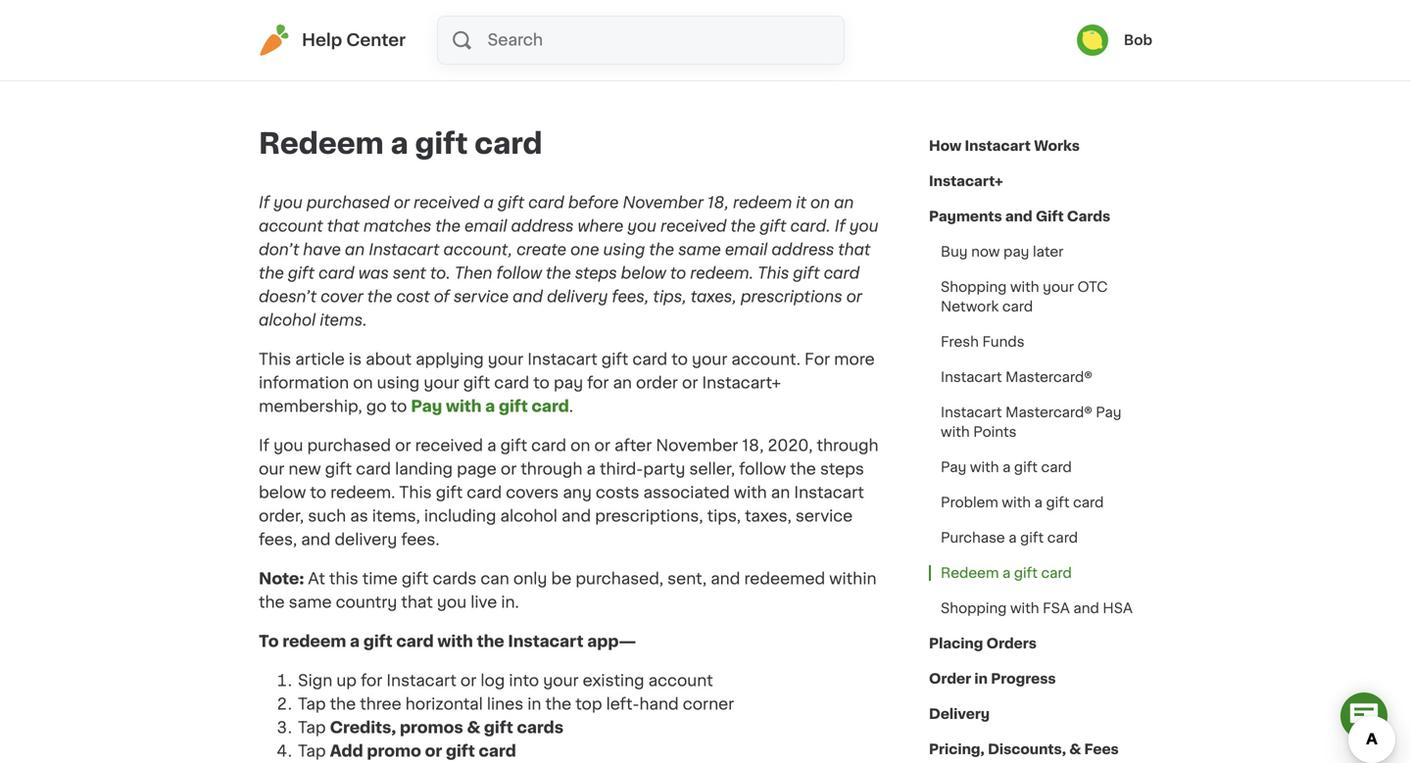 Task type: locate. For each thing, give the bounding box(es) containing it.
0 vertical spatial redeem
[[733, 195, 792, 211]]

to inside if you purchased or received a gift card before november 18, redeem it on an account that matches the email address where you received the gift card. if you don't have an instacart account, create one using the same email address that the gift card was sent to. then follow the steps below to redeem. this gift card doesn't cover the cost of service and delivery fees, tips, taxes, prescriptions or alcohol items.
[[670, 266, 686, 281]]

payments and gift cards link
[[929, 199, 1111, 234]]

redeem inside if you purchased or received a gift card before november 18, redeem it on an account that matches the email address where you received the gift card. if you don't have an instacart account, create one using the same email address that the gift card was sent to. then follow the steps below to redeem. this gift card doesn't cover the cost of service and delivery fees, tips, taxes, prescriptions or alcohol items.
[[733, 195, 792, 211]]

instacart mastercard®
[[941, 370, 1092, 384]]

promo
[[367, 744, 421, 759]]

0 vertical spatial november
[[623, 195, 703, 211]]

1 horizontal spatial redeem
[[941, 566, 999, 580]]

membership,
[[259, 399, 362, 415]]

for right up
[[361, 673, 382, 689]]

works
[[1034, 139, 1080, 153]]

purchased up "have"
[[307, 195, 390, 211]]

instacart+ inside this article is about applying your instacart gift card to your account. for more information on using your gift card to pay for an order or instacart+ membership, go to
[[702, 375, 781, 391]]

1 vertical spatial taxes,
[[745, 509, 792, 524]]

this inside this article is about applying your instacart gift card to your account. for more information on using your gift card to pay for an order or instacart+ membership, go to
[[259, 352, 291, 367]]

cards
[[433, 571, 477, 587], [517, 720, 564, 736]]

0 horizontal spatial for
[[361, 673, 382, 689]]

2 vertical spatial received
[[415, 438, 483, 454]]

gift up matches
[[415, 130, 468, 158]]

1 horizontal spatial account
[[648, 673, 713, 689]]

that up prescriptions
[[838, 242, 871, 258]]

instacart+ up payments
[[929, 174, 1003, 188]]

alcohol down doesn't on the top of the page
[[259, 313, 316, 328]]

that inside at this time gift cards can only be purchased, sent, and redeemed within the same country that you live in.
[[401, 595, 433, 611]]

2 mastercard® from the top
[[1006, 406, 1092, 419]]

fees.
[[401, 532, 440, 548]]

follow down create
[[496, 266, 542, 281]]

0 vertical spatial redeem
[[259, 130, 384, 158]]

1 vertical spatial redeem.
[[330, 485, 395, 501]]

1 horizontal spatial in
[[975, 672, 988, 686]]

service inside if you purchased or received a gift card before november 18, redeem it on an account that matches the email address where you received the gift card. if you don't have an instacart account, create one using the same email address that the gift card was sent to. then follow the steps below to redeem. this gift card doesn't cover the cost of service and delivery fees, tips, taxes, prescriptions or alcohol items.
[[454, 289, 509, 305]]

0 vertical spatial tap
[[298, 697, 326, 712]]

0 horizontal spatial taxes,
[[691, 289, 737, 305]]

delivery down as
[[335, 532, 397, 548]]

was
[[358, 266, 389, 281]]

including
[[424, 509, 496, 524]]

follow down the 2020, at the bottom
[[739, 462, 786, 477]]

received up matches
[[414, 195, 480, 211]]

and down such
[[301, 532, 331, 548]]

and left the gift
[[1005, 210, 1033, 223]]

3 tap from the top
[[298, 744, 326, 759]]

1 horizontal spatial service
[[796, 509, 853, 524]]

mastercard® inside instacart mastercard® pay with points
[[1006, 406, 1092, 419]]

gift up shopping with fsa and hsa
[[1014, 566, 1038, 580]]

instacart
[[965, 139, 1031, 153], [369, 242, 439, 258], [527, 352, 598, 367], [941, 370, 1002, 384], [941, 406, 1002, 419], [794, 485, 864, 501], [508, 634, 584, 650], [386, 673, 457, 689]]

purchased down go
[[307, 438, 391, 454]]

1 vertical spatial shopping
[[941, 602, 1007, 615]]

taxes,
[[691, 289, 737, 305], [745, 509, 792, 524]]

you right where
[[627, 219, 657, 234]]

you left live
[[437, 595, 467, 611]]

before
[[568, 195, 619, 211]]

redeem a gift card up matches
[[259, 130, 543, 158]]

if for if you purchased or received a gift card before november 18, redeem it on an account that matches the email address where you received the gift card. if you don't have an instacart account, create one using the same email address that the gift card was sent to. then follow the steps below to redeem. this gift card doesn't cover the cost of service and delivery fees, tips, taxes, prescriptions or alcohol items.
[[259, 195, 270, 211]]

a
[[390, 130, 408, 158], [484, 195, 494, 211], [485, 399, 495, 415], [487, 438, 496, 454], [1003, 461, 1011, 474], [587, 462, 596, 477], [1034, 496, 1043, 510], [1009, 531, 1017, 545], [1003, 566, 1011, 580], [350, 634, 360, 650]]

0 vertical spatial for
[[587, 375, 609, 391]]

cards inside sign up for instacart or log into your existing account tap the three horizontal lines in the top left-hand corner tap credits, promos & gift cards tap add promo or gift card
[[517, 720, 564, 736]]

shopping with your otc network card link
[[929, 269, 1152, 324]]

within
[[829, 571, 877, 587]]

steps inside if you purchased or received a gift card on or after november 18, 2020, through our new gift card landing page or through a third-party seller, follow the steps below to redeem.
[[820, 462, 864, 477]]

redeem a gift card link
[[929, 556, 1084, 591]]

0 vertical spatial that
[[327, 219, 359, 234]]

same
[[678, 242, 721, 258], [289, 595, 332, 611]]

and right the sent,
[[711, 571, 740, 587]]

1 vertical spatial instacart+
[[702, 375, 781, 391]]

2 vertical spatial tap
[[298, 744, 326, 759]]

buy now pay later link
[[929, 234, 1075, 269]]

instacart inside instacart mastercard® pay with points
[[941, 406, 1002, 419]]

delivery inside any costs associated with an instacart order, such as items, including alcohol and prescriptions, tips, taxes, service fees, and delivery fees.
[[335, 532, 397, 548]]

received for before
[[414, 195, 480, 211]]

covers
[[506, 485, 559, 501]]

1 horizontal spatial through
[[817, 438, 879, 454]]

sent
[[393, 266, 426, 281]]

1 horizontal spatial redeem.
[[690, 266, 754, 281]]

that
[[327, 219, 359, 234], [838, 242, 871, 258], [401, 595, 433, 611]]

received up landing
[[415, 438, 483, 454]]

2 horizontal spatial pay
[[1096, 406, 1122, 419]]

2 shopping from the top
[[941, 602, 1007, 615]]

1 vertical spatial delivery
[[335, 532, 397, 548]]

at this time gift cards can only be purchased, sent, and redeemed within the same country that you live in.
[[259, 571, 877, 611]]

gift up problem with a gift card link
[[1014, 461, 1038, 474]]

have
[[303, 242, 341, 258]]

0 horizontal spatial delivery
[[335, 532, 397, 548]]

18,
[[707, 195, 729, 211], [742, 438, 764, 454]]

fees, down order,
[[259, 532, 297, 548]]

that right country on the bottom
[[401, 595, 433, 611]]

1 horizontal spatial below
[[621, 266, 666, 281]]

1 horizontal spatial address
[[772, 242, 834, 258]]

1 vertical spatial steps
[[820, 462, 864, 477]]

items,
[[372, 509, 420, 524]]

order
[[636, 375, 678, 391]]

0 horizontal spatial tips,
[[653, 289, 687, 305]]

0 horizontal spatial on
[[353, 375, 373, 391]]

gift up purchase a gift card link
[[1046, 496, 1070, 510]]

purchased inside if you purchased or received a gift card before november 18, redeem it on an account that matches the email address where you received the gift card. if you don't have an instacart account, create one using the same email address that the gift card was sent to. then follow the steps below to redeem. this gift card doesn't cover the cost of service and delivery fees, tips, taxes, prescriptions or alcohol items.
[[307, 195, 390, 211]]

redeem a gift card down purchase a gift card link
[[941, 566, 1072, 580]]

cards inside at this time gift cards can only be purchased, sent, and redeemed within the same country that you live in.
[[433, 571, 477, 587]]

to
[[670, 266, 686, 281], [672, 352, 688, 367], [533, 375, 550, 391], [391, 399, 407, 415], [310, 485, 326, 501]]

shopping inside shopping with your otc network card
[[941, 280, 1007, 294]]

shopping up placing orders
[[941, 602, 1007, 615]]

left-
[[606, 697, 639, 712]]

the down the 2020, at the bottom
[[790, 462, 816, 477]]

pay inside instacart mastercard® pay with points
[[1096, 406, 1122, 419]]

fresh funds
[[941, 335, 1025, 349]]

or up third-
[[594, 438, 610, 454]]

instacart inside sign up for instacart or log into your existing account tap the three horizontal lines in the top left-hand corner tap credits, promos & gift cards tap add promo or gift card
[[386, 673, 457, 689]]

user avatar image
[[1077, 24, 1108, 56]]

this for this article is about applying your instacart gift card to your account. for more information on using your gift card to pay for an order or instacart+ membership, go to
[[259, 352, 291, 367]]

1 horizontal spatial delivery
[[547, 289, 608, 305]]

instacart inside any costs associated with an instacart order, such as items, including alcohol and prescriptions, tips, taxes, service fees, and delivery fees.
[[794, 485, 864, 501]]

follow inside if you purchased or received a gift card on or after november 18, 2020, through our new gift card landing page or through a third-party seller, follow the steps below to redeem.
[[739, 462, 786, 477]]

1 vertical spatial for
[[361, 673, 382, 689]]

0 horizontal spatial instacart+
[[702, 375, 781, 391]]

on inside if you purchased or received a gift card on or after november 18, 2020, through our new gift card landing page or through a third-party seller, follow the steps below to redeem.
[[570, 438, 590, 454]]

the left card.
[[731, 219, 756, 234]]

instacart up instacart+ link
[[965, 139, 1031, 153]]

as
[[350, 509, 368, 524]]

0 horizontal spatial fees,
[[259, 532, 297, 548]]

redeem. inside if you purchased or received a gift card on or after november 18, 2020, through our new gift card landing page or through a third-party seller, follow the steps below to redeem.
[[330, 485, 395, 501]]

service down then
[[454, 289, 509, 305]]

instacart down the 2020, at the bottom
[[794, 485, 864, 501]]

purchased for gift
[[307, 438, 391, 454]]

if inside if you purchased or received a gift card on or after november 18, 2020, through our new gift card landing page or through a third-party seller, follow the steps below to redeem.
[[259, 438, 269, 454]]

to.
[[430, 266, 451, 281]]

fresh
[[941, 335, 979, 349]]

shopping
[[941, 280, 1007, 294], [941, 602, 1007, 615]]

with left fsa
[[1010, 602, 1039, 615]]

account up hand
[[648, 673, 713, 689]]

using down where
[[603, 242, 645, 258]]

0 horizontal spatial in
[[528, 697, 541, 712]]

1 vertical spatial using
[[377, 375, 420, 391]]

0 vertical spatial redeem a gift card
[[259, 130, 543, 158]]

1 horizontal spatial for
[[587, 375, 609, 391]]

1 horizontal spatial on
[[570, 438, 590, 454]]

gift up after
[[602, 352, 628, 367]]

november inside if you purchased or received a gift card before november 18, redeem it on an account that matches the email address where you received the gift card. if you don't have an instacart account, create one using the same email address that the gift card was sent to. then follow the steps below to redeem. this gift card doesn't cover the cost of service and delivery fees, tips, taxes, prescriptions or alcohol items.
[[623, 195, 703, 211]]

gift left card.
[[760, 219, 786, 234]]

0 horizontal spatial pay
[[554, 375, 583, 391]]

center
[[346, 32, 406, 49]]

1 vertical spatial follow
[[739, 462, 786, 477]]

1 horizontal spatial cards
[[517, 720, 564, 736]]

received inside if you purchased or received a gift card on or after november 18, 2020, through our new gift card landing page or through a third-party seller, follow the steps below to redeem.
[[415, 438, 483, 454]]

to inside if you purchased or received a gift card on or after november 18, 2020, through our new gift card landing page or through a third-party seller, follow the steps below to redeem.
[[310, 485, 326, 501]]

0 horizontal spatial this
[[259, 352, 291, 367]]

on down is
[[353, 375, 373, 391]]

purchased for matches
[[307, 195, 390, 211]]

mastercard® inside "link"
[[1006, 370, 1092, 384]]

pay
[[411, 399, 442, 415], [1096, 406, 1122, 419], [941, 461, 967, 474]]

associated
[[643, 485, 730, 501]]

it
[[796, 195, 806, 211]]

1 vertical spatial tap
[[298, 720, 326, 736]]

your up 'top'
[[543, 673, 579, 689]]

0 vertical spatial if
[[259, 195, 270, 211]]

tips, inside any costs associated with an instacart order, such as items, including alcohol and prescriptions, tips, taxes, service fees, and delivery fees.
[[707, 509, 741, 524]]

0 horizontal spatial same
[[289, 595, 332, 611]]

address down card.
[[772, 242, 834, 258]]

instacart mastercard® link
[[929, 360, 1104, 395]]

gift up including
[[436, 485, 463, 501]]

& down horizontal
[[467, 720, 480, 736]]

pay up .
[[554, 375, 583, 391]]

for
[[587, 375, 609, 391], [361, 673, 382, 689]]

or up more
[[846, 289, 862, 305]]

1 horizontal spatial follow
[[739, 462, 786, 477]]

purchased inside if you purchased or received a gift card on or after november 18, 2020, through our new gift card landing page or through a third-party seller, follow the steps below to redeem.
[[307, 438, 391, 454]]

purchase a gift card
[[941, 531, 1078, 545]]

how instacart works
[[929, 139, 1080, 153]]

account up don't
[[259, 219, 323, 234]]

0 horizontal spatial below
[[259, 485, 306, 501]]

0 vertical spatial same
[[678, 242, 721, 258]]

0 vertical spatial through
[[817, 438, 879, 454]]

in.
[[501, 595, 519, 611]]

you inside at this time gift cards can only be purchased, sent, and redeemed within the same country that you live in.
[[437, 595, 467, 611]]

instacart down the "fresh funds" link
[[941, 370, 1002, 384]]

1 shopping from the top
[[941, 280, 1007, 294]]

1 horizontal spatial tips,
[[707, 509, 741, 524]]

instacart inside this article is about applying your instacart gift card to your account. for more information on using your gift card to pay for an order or instacart+ membership, go to
[[527, 352, 598, 367]]

alcohol inside any costs associated with an instacart order, such as items, including alcohol and prescriptions, tips, taxes, service fees, and delivery fees.
[[500, 509, 558, 524]]

placing orders link
[[929, 626, 1037, 661]]

if
[[259, 195, 270, 211], [835, 219, 845, 234], [259, 438, 269, 454]]

this
[[758, 266, 789, 281], [259, 352, 291, 367], [399, 485, 432, 501]]

pay with a gift card link
[[411, 399, 569, 415], [929, 450, 1084, 485]]

1 vertical spatial email
[[725, 242, 768, 258]]

in right order
[[975, 672, 988, 686]]

1 horizontal spatial that
[[401, 595, 433, 611]]

service
[[454, 289, 509, 305], [796, 509, 853, 524]]

an up was
[[345, 242, 365, 258]]

using inside if you purchased or received a gift card before november 18, redeem it on an account that matches the email address where you received the gift card. if you don't have an instacart account, create one using the same email address that the gift card was sent to. then follow the steps below to redeem. this gift card doesn't cover the cost of service and delivery fees, tips, taxes, prescriptions or alcohol items.
[[603, 242, 645, 258]]

below up order,
[[259, 485, 306, 501]]

this up information at the left of the page
[[259, 352, 291, 367]]

0 vertical spatial tips,
[[653, 289, 687, 305]]

0 vertical spatial mastercard®
[[1006, 370, 1092, 384]]

received for on
[[415, 438, 483, 454]]

you inside if you purchased or received a gift card on or after november 18, 2020, through our new gift card landing page or through a third-party seller, follow the steps below to redeem.
[[273, 438, 303, 454]]

instacart image
[[259, 24, 290, 56]]

the down note:
[[259, 595, 285, 611]]

seller,
[[689, 462, 735, 477]]

1 horizontal spatial steps
[[820, 462, 864, 477]]

doesn't
[[259, 289, 317, 305]]

the up log
[[477, 634, 504, 650]]

is
[[349, 352, 362, 367]]

and inside if you purchased or received a gift card before november 18, redeem it on an account that matches the email address where you received the gift card. if you don't have an instacart account, create one using the same email address that the gift card was sent to. then follow the steps below to redeem. this gift card doesn't cover the cost of service and delivery fees, tips, taxes, prescriptions or alcohol items.
[[513, 289, 543, 305]]

taxes, inside any costs associated with an instacart order, such as items, including alcohol and prescriptions, tips, taxes, service fees, and delivery fees.
[[745, 509, 792, 524]]

pay right "now" at the top right of page
[[1004, 245, 1029, 259]]

0 vertical spatial purchased
[[307, 195, 390, 211]]

an left order at left
[[613, 375, 632, 391]]

instacart up points
[[941, 406, 1002, 419]]

time
[[362, 571, 398, 587]]

address up create
[[511, 219, 574, 234]]

or
[[394, 195, 410, 211], [846, 289, 862, 305], [682, 375, 698, 391], [395, 438, 411, 454], [594, 438, 610, 454], [501, 462, 517, 477], [461, 673, 477, 689], [425, 744, 442, 759]]

1 tap from the top
[[298, 697, 326, 712]]

1 vertical spatial &
[[1069, 743, 1081, 757]]

using down about
[[377, 375, 420, 391]]

about
[[366, 352, 412, 367]]

alcohol
[[259, 313, 316, 328], [500, 509, 558, 524]]

0 vertical spatial &
[[467, 720, 480, 736]]

1 horizontal spatial email
[[725, 242, 768, 258]]

1 mastercard® from the top
[[1006, 370, 1092, 384]]

1 horizontal spatial pay
[[941, 461, 967, 474]]

this up prescriptions
[[758, 266, 789, 281]]

your up pay with a gift card .
[[488, 352, 523, 367]]

for inside sign up for instacart or log into your existing account tap the three horizontal lines in the top left-hand corner tap credits, promos & gift cards tap add promo or gift card
[[361, 673, 382, 689]]

1 horizontal spatial instacart+
[[929, 174, 1003, 188]]

1 vertical spatial redeem
[[282, 634, 346, 650]]

taxes, left prescriptions
[[691, 289, 737, 305]]

instacart+ link
[[929, 164, 1003, 199]]

18, left the 2020, at the bottom
[[742, 438, 764, 454]]

if up don't
[[259, 195, 270, 211]]

1 vertical spatial same
[[289, 595, 332, 611]]

create
[[517, 242, 566, 258]]

through right the 2020, at the bottom
[[817, 438, 879, 454]]

the right one
[[649, 242, 674, 258]]

on down .
[[570, 438, 590, 454]]

on right 'it'
[[810, 195, 830, 211]]

0 horizontal spatial alcohol
[[259, 313, 316, 328]]

follow
[[496, 266, 542, 281], [739, 462, 786, 477]]

pay for pay with a gift card .
[[411, 399, 442, 415]]

below
[[621, 266, 666, 281], [259, 485, 306, 501]]

0 horizontal spatial that
[[327, 219, 359, 234]]

on
[[810, 195, 830, 211], [353, 375, 373, 391], [570, 438, 590, 454]]

0 horizontal spatial &
[[467, 720, 480, 736]]

fees, down where
[[612, 289, 649, 305]]

problem with a gift card
[[941, 496, 1104, 510]]

0 vertical spatial address
[[511, 219, 574, 234]]

an inside any costs associated with an instacart order, such as items, including alcohol and prescriptions, tips, taxes, service fees, and delivery fees.
[[771, 485, 790, 501]]

mastercard® up instacart mastercard® pay with points link on the bottom right
[[1006, 370, 1092, 384]]

0 horizontal spatial using
[[377, 375, 420, 391]]

tips, inside if you purchased or received a gift card before november 18, redeem it on an account that matches the email address where you received the gift card. if you don't have an instacart account, create one using the same email address that the gift card was sent to. then follow the steps below to redeem. this gift card doesn't cover the cost of service and delivery fees, tips, taxes, prescriptions or alcohol items.
[[653, 289, 687, 305]]

email
[[465, 219, 507, 234], [725, 242, 768, 258]]

0 horizontal spatial account
[[259, 219, 323, 234]]

1 vertical spatial november
[[656, 438, 738, 454]]

1 horizontal spatial same
[[678, 242, 721, 258]]

pricing, discounts, & fees link
[[929, 732, 1119, 763]]

the inside if you purchased or received a gift card on or after november 18, 2020, through our new gift card landing page or through a third-party seller, follow the steps below to redeem.
[[790, 462, 816, 477]]

gift up create
[[498, 195, 524, 211]]

1 vertical spatial pay
[[554, 375, 583, 391]]

redeem.
[[690, 266, 754, 281], [330, 485, 395, 501]]

steps
[[575, 266, 617, 281], [820, 462, 864, 477]]

0 horizontal spatial redeem
[[282, 634, 346, 650]]

instacart up horizontal
[[386, 673, 457, 689]]

this down landing
[[399, 485, 432, 501]]

redeem left 'it'
[[733, 195, 792, 211]]

0 vertical spatial in
[[975, 672, 988, 686]]

your inside sign up for instacart or log into your existing account tap the three horizontal lines in the top left-hand corner tap credits, promos & gift cards tap add promo or gift card
[[543, 673, 579, 689]]

1 vertical spatial in
[[528, 697, 541, 712]]

you up new
[[273, 438, 303, 454]]

an inside this article is about applying your instacart gift card to your account. for more information on using your gift card to pay for an order or instacart+ membership, go to
[[613, 375, 632, 391]]

1 vertical spatial purchased
[[307, 438, 391, 454]]

1 vertical spatial service
[[796, 509, 853, 524]]

0 vertical spatial received
[[414, 195, 480, 211]]

and down create
[[513, 289, 543, 305]]

pay with a gift card link down points
[[929, 450, 1084, 485]]

matches
[[363, 219, 431, 234]]

redeem. inside if you purchased or received a gift card before november 18, redeem it on an account that matches the email address where you received the gift card. if you don't have an instacart account, create one using the same email address that the gift card was sent to. then follow the steps below to redeem. this gift card doesn't cover the cost of service and delivery fees, tips, taxes, prescriptions or alcohol items.
[[690, 266, 754, 281]]

1 horizontal spatial redeem
[[733, 195, 792, 211]]

0 vertical spatial account
[[259, 219, 323, 234]]

items.
[[320, 313, 367, 328]]

through up covers
[[521, 462, 583, 477]]

if you purchased or received a gift card on or after november 18, 2020, through our new gift card landing page or through a third-party seller, follow the steps below to redeem.
[[259, 438, 879, 501]]

mastercard® for instacart mastercard®
[[1006, 370, 1092, 384]]

0 horizontal spatial 18,
[[707, 195, 729, 211]]

costs
[[596, 485, 639, 501]]

with up purchase a gift card link
[[1002, 496, 1031, 510]]

purchased,
[[576, 571, 664, 587]]

november up seller,
[[656, 438, 738, 454]]

0 vertical spatial follow
[[496, 266, 542, 281]]

0 vertical spatial fees,
[[612, 289, 649, 305]]

order in progress
[[929, 672, 1056, 686]]

fees,
[[612, 289, 649, 305], [259, 532, 297, 548]]

taxes, up redeemed
[[745, 509, 792, 524]]

2 horizontal spatial this
[[758, 266, 789, 281]]

instacart up sent
[[369, 242, 439, 258]]

fees, inside if you purchased or received a gift card before november 18, redeem it on an account that matches the email address where you received the gift card. if you don't have an instacart account, create one using the same email address that the gift card was sent to. then follow the steps below to redeem. this gift card doesn't cover the cost of service and delivery fees, tips, taxes, prescriptions or alcohol items.
[[612, 289, 649, 305]]

if up the our
[[259, 438, 269, 454]]

0 vertical spatial steps
[[575, 266, 617, 281]]

in down into
[[528, 697, 541, 712]]

through
[[817, 438, 879, 454], [521, 462, 583, 477]]

gift down lines
[[484, 720, 513, 736]]

1 vertical spatial below
[[259, 485, 306, 501]]

account inside if you purchased or received a gift card before november 18, redeem it on an account that matches the email address where you received the gift card. if you don't have an instacart account, create one using the same email address that the gift card was sent to. then follow the steps below to redeem. this gift card doesn't cover the cost of service and delivery fees, tips, taxes, prescriptions or alcohol items.
[[259, 219, 323, 234]]

0 horizontal spatial service
[[454, 289, 509, 305]]

in inside sign up for instacart or log into your existing account tap the three horizontal lines in the top left-hand corner tap credits, promos & gift cards tap add promo or gift card
[[528, 697, 541, 712]]

1 vertical spatial fees,
[[259, 532, 297, 548]]

an down the 2020, at the bottom
[[771, 485, 790, 501]]

sign
[[298, 673, 332, 689]]

this inside if you purchased or received a gift card before november 18, redeem it on an account that matches the email address where you received the gift card. if you don't have an instacart account, create one using the same email address that the gift card was sent to. then follow the steps below to redeem. this gift card doesn't cover the cost of service and delivery fees, tips, taxes, prescriptions or alcohol items.
[[758, 266, 789, 281]]

card inside sign up for instacart or log into your existing account tap the three horizontal lines in the top left-hand corner tap credits, promos & gift cards tap add promo or gift card
[[479, 744, 516, 759]]

1 horizontal spatial alcohol
[[500, 509, 558, 524]]

0 vertical spatial delivery
[[547, 289, 608, 305]]

any
[[563, 485, 592, 501]]

& left fees
[[1069, 743, 1081, 757]]

account
[[259, 219, 323, 234], [648, 673, 713, 689]]

or right order at left
[[682, 375, 698, 391]]

1 horizontal spatial taxes,
[[745, 509, 792, 524]]

1 horizontal spatial this
[[399, 485, 432, 501]]

received right where
[[661, 219, 727, 234]]



Task type: vqa. For each thing, say whether or not it's contained in the screenshot.
At on the bottom left
yes



Task type: describe. For each thing, give the bounding box(es) containing it.
follow inside if you purchased or received a gift card before november 18, redeem it on an account that matches the email address where you received the gift card. if you don't have an instacart account, create one using the same email address that the gift card was sent to. then follow the steps below to redeem. this gift card doesn't cover the cost of service and delivery fees, tips, taxes, prescriptions or alcohol items.
[[496, 266, 542, 281]]

1 vertical spatial address
[[772, 242, 834, 258]]

otc
[[1078, 280, 1108, 294]]

progress
[[991, 672, 1056, 686]]

2020,
[[768, 438, 813, 454]]

gift down promos
[[446, 744, 475, 759]]

with down live
[[437, 634, 473, 650]]

this gift card covers
[[399, 485, 559, 501]]

of
[[434, 289, 450, 305]]

help center
[[302, 32, 406, 49]]

with inside instacart mastercard® pay with points
[[941, 425, 970, 439]]

2 tap from the top
[[298, 720, 326, 736]]

live
[[471, 595, 497, 611]]

gift up pay with a gift card .
[[463, 375, 490, 391]]

& inside sign up for instacart or log into your existing account tap the three horizontal lines in the top left-hand corner tap credits, promos & gift cards tap add promo or gift card
[[467, 720, 480, 736]]

sign up for instacart or log into your existing account tap the three horizontal lines in the top left-hand corner tap credits, promos & gift cards tap add promo or gift card
[[298, 673, 734, 759]]

the down up
[[330, 697, 356, 712]]

placing
[[929, 637, 983, 651]]

and down any
[[561, 509, 591, 524]]

or left log
[[461, 673, 477, 689]]

or up matches
[[394, 195, 410, 211]]

fsa
[[1043, 602, 1070, 615]]

discounts,
[[988, 743, 1066, 757]]

that for if you purchased or received a gift card before november 18, redeem it on an account that matches the email address where you received the gift card. if you don't have an instacart account, create one using the same email address that the gift card was sent to. then follow the steps below to redeem. this gift card doesn't cover the cost of service and delivery fees, tips, taxes, prescriptions or alcohol items.
[[327, 219, 359, 234]]

same inside at this time gift cards can only be purchased, sent, and redeemed within the same country that you live in.
[[289, 595, 332, 611]]

our
[[259, 462, 285, 477]]

instacart mastercard® pay with points
[[941, 406, 1122, 439]]

Search search field
[[486, 17, 844, 64]]

and inside "link"
[[1005, 210, 1033, 223]]

sent,
[[668, 571, 707, 587]]

this for this gift card covers
[[399, 485, 432, 501]]

information
[[259, 375, 349, 391]]

card inside shopping with your otc network card
[[1002, 300, 1033, 314]]

can
[[481, 571, 509, 587]]

service inside any costs associated with an instacart order, such as items, including alcohol and prescriptions, tips, taxes, service fees, and delivery fees.
[[796, 509, 853, 524]]

gift up doesn't on the top of the page
[[288, 266, 315, 281]]

the left 'top'
[[545, 697, 571, 712]]

gift inside at this time gift cards can only be purchased, sent, and redeemed within the same country that you live in.
[[402, 571, 429, 587]]

this article is about applying your instacart gift card to your account. for more information on using your gift card to pay for an order or instacart+ membership, go to
[[259, 352, 875, 415]]

0 horizontal spatial redeem a gift card
[[259, 130, 543, 158]]

your left account. on the top
[[692, 352, 727, 367]]

on inside if you purchased or received a gift card before november 18, redeem it on an account that matches the email address where you received the gift card. if you don't have an instacart account, create one using the same email address that the gift card was sent to. then follow the steps below to redeem. this gift card doesn't cover the cost of service and delivery fees, tips, taxes, prescriptions or alcohol items.
[[810, 195, 830, 211]]

order
[[929, 672, 971, 686]]

pricing, discounts, & fees
[[929, 743, 1119, 757]]

horizontal
[[405, 697, 483, 712]]

1 vertical spatial if
[[835, 219, 845, 234]]

if for if you purchased or received a gift card on or after november 18, 2020, through our new gift card landing page or through a third-party seller, follow the steps below to redeem.
[[259, 438, 269, 454]]

fees
[[1084, 743, 1119, 757]]

0 vertical spatial instacart+
[[929, 174, 1003, 188]]

article
[[295, 352, 345, 367]]

or down promos
[[425, 744, 442, 759]]

or right page
[[501, 462, 517, 477]]

with inside any costs associated with an instacart order, such as items, including alcohol and prescriptions, tips, taxes, service fees, and delivery fees.
[[734, 485, 767, 501]]

cost
[[396, 289, 430, 305]]

the down create
[[546, 266, 571, 281]]

a inside if you purchased or received a gift card before november 18, redeem it on an account that matches the email address where you received the gift card. if you don't have an instacart account, create one using the same email address that the gift card was sent to. then follow the steps below to redeem. this gift card doesn't cover the cost of service and delivery fees, tips, taxes, prescriptions or alcohol items.
[[484, 195, 494, 211]]

and right fsa
[[1073, 602, 1099, 615]]

.
[[569, 399, 573, 415]]

three
[[360, 697, 401, 712]]

the inside at this time gift cards can only be purchased, sent, and redeemed within the same country that you live in.
[[259, 595, 285, 611]]

funds
[[982, 335, 1025, 349]]

account,
[[443, 242, 513, 258]]

you right card.
[[849, 219, 879, 234]]

and inside at this time gift cards can only be purchased, sent, and redeemed within the same country that you live in.
[[711, 571, 740, 587]]

instacart inside "link"
[[941, 370, 1002, 384]]

prescriptions
[[741, 289, 842, 305]]

shopping with fsa and hsa
[[941, 602, 1133, 615]]

18, inside if you purchased or received a gift card on or after november 18, 2020, through our new gift card landing page or through a third-party seller, follow the steps below to redeem.
[[742, 438, 764, 454]]

delivery link
[[929, 697, 990, 732]]

your down applying
[[424, 375, 459, 391]]

to redeem a gift card with the instacart app—
[[259, 634, 640, 650]]

country
[[336, 595, 397, 611]]

same inside if you purchased or received a gift card before november 18, redeem it on an account that matches the email address where you received the gift card. if you don't have an instacart account, create one using the same email address that the gift card was sent to. then follow the steps below to redeem. this gift card doesn't cover the cost of service and delivery fees, tips, taxes, prescriptions or alcohol items.
[[678, 242, 721, 258]]

instacart inside if you purchased or received a gift card before november 18, redeem it on an account that matches the email address where you received the gift card. if you don't have an instacart account, create one using the same email address that the gift card was sent to. then follow the steps below to redeem. this gift card doesn't cover the cost of service and delivery fees, tips, taxes, prescriptions or alcohol items.
[[369, 242, 439, 258]]

third-
[[600, 462, 643, 477]]

how instacart works link
[[929, 128, 1080, 164]]

the down don't
[[259, 266, 284, 281]]

gift right new
[[325, 462, 352, 477]]

such
[[308, 509, 346, 524]]

below inside if you purchased or received a gift card before november 18, redeem it on an account that matches the email address where you received the gift card. if you don't have an instacart account, create one using the same email address that the gift card was sent to. then follow the steps below to redeem. this gift card doesn't cover the cost of service and delivery fees, tips, taxes, prescriptions or alcohol items.
[[621, 266, 666, 281]]

purchase a gift card link
[[929, 520, 1090, 556]]

existing
[[583, 673, 644, 689]]

steps inside if you purchased or received a gift card before november 18, redeem it on an account that matches the email address where you received the gift card. if you don't have an instacart account, create one using the same email address that the gift card was sent to. then follow the steps below to redeem. this gift card doesn't cover the cost of service and delivery fees, tips, taxes, prescriptions or alcohol items.
[[575, 266, 617, 281]]

mastercard® for instacart mastercard® pay with points
[[1006, 406, 1092, 419]]

1 vertical spatial redeem
[[941, 566, 999, 580]]

instacart up into
[[508, 634, 584, 650]]

shopping for shopping with your otc network card
[[941, 280, 1007, 294]]

up
[[336, 673, 357, 689]]

order,
[[259, 509, 304, 524]]

go
[[366, 399, 387, 415]]

gift
[[1036, 210, 1064, 223]]

pricing,
[[929, 743, 985, 757]]

now
[[971, 245, 1000, 259]]

1 vertical spatial pay with a gift card link
[[929, 450, 1084, 485]]

credits,
[[330, 720, 396, 736]]

alcohol inside if you purchased or received a gift card before november 18, redeem it on an account that matches the email address where you received the gift card. if you don't have an instacart account, create one using the same email address that the gift card was sent to. then follow the steps below to redeem. this gift card doesn't cover the cost of service and delivery fees, tips, taxes, prescriptions or alcohol items.
[[259, 313, 316, 328]]

november inside if you purchased or received a gift card on or after november 18, 2020, through our new gift card landing page or through a third-party seller, follow the steps below to redeem.
[[656, 438, 738, 454]]

any costs associated with an instacart order, such as items, including alcohol and prescriptions, tips, taxes, service fees, and delivery fees.
[[259, 485, 864, 548]]

bob
[[1124, 33, 1152, 47]]

card.
[[790, 219, 831, 234]]

order in progress link
[[929, 661, 1056, 697]]

on inside this article is about applying your instacart gift card to your account. for more information on using your gift card to pay for an order or instacart+ membership, go to
[[353, 375, 373, 391]]

fees, inside any costs associated with an instacart order, such as items, including alcohol and prescriptions, tips, taxes, service fees, and delivery fees.
[[259, 532, 297, 548]]

with down points
[[970, 461, 999, 474]]

1 horizontal spatial pay
[[1004, 245, 1029, 259]]

18, inside if you purchased or received a gift card before november 18, redeem it on an account that matches the email address where you received the gift card. if you don't have an instacart account, create one using the same email address that the gift card was sent to. then follow the steps below to redeem. this gift card doesn't cover the cost of service and delivery fees, tips, taxes, prescriptions or alcohol items.
[[707, 195, 729, 211]]

gift up prescriptions
[[793, 266, 820, 281]]

prescriptions,
[[595, 509, 703, 524]]

below inside if you purchased or received a gift card on or after november 18, 2020, through our new gift card landing page or through a third-party seller, follow the steps below to redeem.
[[259, 485, 306, 501]]

that for at this time gift cards can only be purchased, sent, and redeemed within the same country that you live in.
[[401, 595, 433, 611]]

or inside this article is about applying your instacart gift card to your account. for more information on using your gift card to pay for an order or instacart+ membership, go to
[[682, 375, 698, 391]]

shopping for shopping with fsa and hsa
[[941, 602, 1007, 615]]

or up landing
[[395, 438, 411, 454]]

one
[[570, 242, 599, 258]]

1 vertical spatial through
[[521, 462, 583, 477]]

redeemed
[[744, 571, 825, 587]]

lines
[[487, 697, 524, 712]]

delivery inside if you purchased or received a gift card before november 18, redeem it on an account that matches the email address where you received the gift card. if you don't have an instacart account, create one using the same email address that the gift card was sent to. then follow the steps below to redeem. this gift card doesn't cover the cost of service and delivery fees, tips, taxes, prescriptions or alcohol items.
[[547, 289, 608, 305]]

the down was
[[367, 289, 392, 305]]

gift down pay with a gift card .
[[500, 438, 527, 454]]

taxes, inside if you purchased or received a gift card before november 18, redeem it on an account that matches the email address where you received the gift card. if you don't have an instacart account, create one using the same email address that the gift card was sent to. then follow the steps below to redeem. this gift card doesn't cover the cost of service and delivery fees, tips, taxes, prescriptions or alcohol items.
[[691, 289, 737, 305]]

payments and gift cards
[[929, 210, 1111, 223]]

gift down country on the bottom
[[363, 634, 393, 650]]

top
[[575, 697, 602, 712]]

for inside this article is about applying your instacart gift card to your account. for more information on using your gift card to pay for an order or instacart+ membership, go to
[[587, 375, 609, 391]]

account.
[[731, 352, 801, 367]]

the up account,
[[435, 219, 461, 234]]

if you purchased or received a gift card before november 18, redeem it on an account that matches the email address where you received the gift card. if you don't have an instacart account, create one using the same email address that the gift card was sent to. then follow the steps below to redeem. this gift card doesn't cover the cost of service and delivery fees, tips, taxes, prescriptions or alcohol items.
[[259, 195, 879, 328]]

2 horizontal spatial that
[[838, 242, 871, 258]]

1 vertical spatial received
[[661, 219, 727, 234]]

don't
[[259, 242, 299, 258]]

for
[[805, 352, 830, 367]]

with down applying
[[446, 399, 482, 415]]

0 horizontal spatial pay with a gift card link
[[411, 399, 569, 415]]

hsa
[[1103, 602, 1133, 615]]

note:
[[259, 571, 308, 587]]

log
[[481, 673, 505, 689]]

using inside this article is about applying your instacart gift card to your account. for more information on using your gift card to pay for an order or instacart+ membership, go to
[[377, 375, 420, 391]]

landing
[[395, 462, 453, 477]]

after
[[614, 438, 652, 454]]

1 horizontal spatial &
[[1069, 743, 1081, 757]]

fresh funds link
[[929, 324, 1036, 360]]

network
[[941, 300, 999, 314]]

pay for pay with a gift card
[[941, 461, 967, 474]]

only
[[513, 571, 547, 587]]

applying
[[416, 352, 484, 367]]

more
[[834, 352, 875, 367]]

cover
[[321, 289, 363, 305]]

buy
[[941, 245, 968, 259]]

orders
[[987, 637, 1037, 651]]

promos
[[400, 720, 463, 736]]

1 vertical spatial redeem a gift card
[[941, 566, 1072, 580]]

app—
[[587, 634, 636, 650]]

you up don't
[[273, 195, 303, 211]]

0 horizontal spatial redeem
[[259, 130, 384, 158]]

with inside shopping with your otc network card
[[1010, 280, 1039, 294]]

0 horizontal spatial email
[[465, 219, 507, 234]]

gift down the problem with a gift card
[[1020, 531, 1044, 545]]

pay inside this article is about applying your instacart gift card to your account. for more information on using your gift card to pay for an order or instacart+ membership, go to
[[554, 375, 583, 391]]

corner
[[683, 697, 734, 712]]

account inside sign up for instacart or log into your existing account tap the three horizontal lines in the top left-hand corner tap credits, promos & gift cards tap add promo or gift card
[[648, 673, 713, 689]]

bob link
[[1077, 24, 1152, 56]]

an right 'it'
[[834, 195, 854, 211]]

how
[[929, 139, 962, 153]]

where
[[578, 219, 623, 234]]

problem with a gift card link
[[929, 485, 1116, 520]]

your inside shopping with your otc network card
[[1043, 280, 1074, 294]]

buy now pay later
[[941, 245, 1064, 259]]

gift left .
[[499, 399, 528, 415]]



